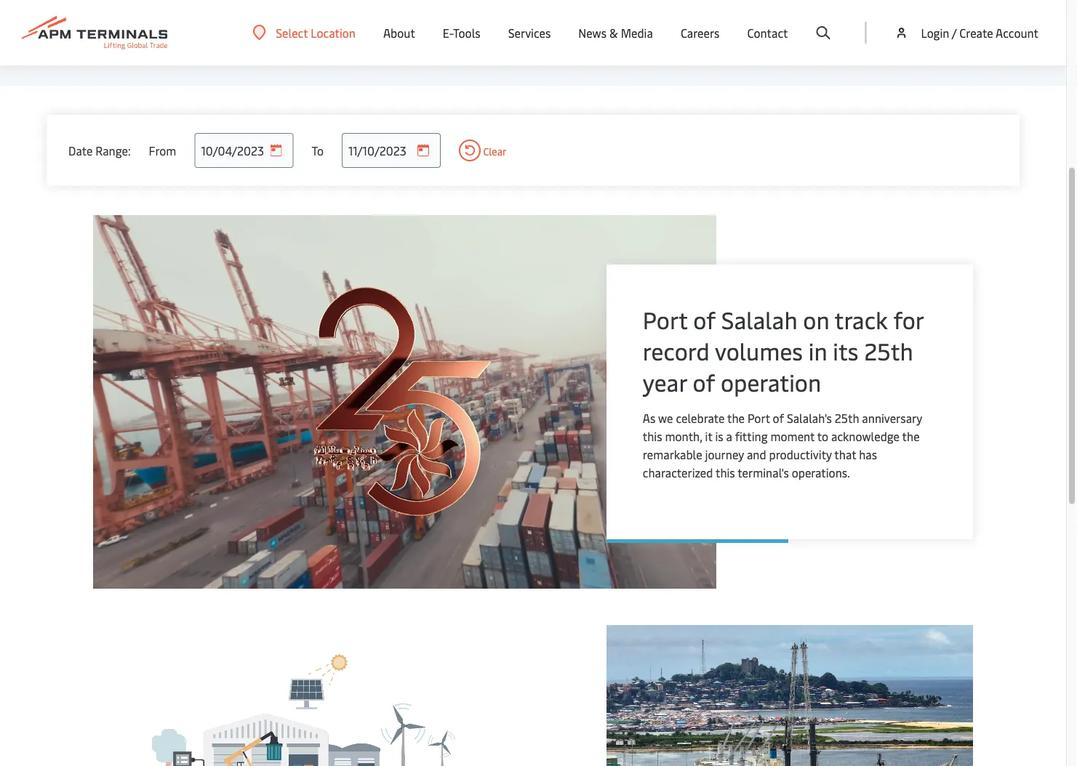 Task type: vqa. For each thing, say whether or not it's contained in the screenshot.
Other
no



Task type: describe. For each thing, give the bounding box(es) containing it.
date range:
[[68, 143, 131, 159]]

clear button
[[459, 140, 507, 162]]

operations.
[[792, 466, 850, 481]]

remarkable
[[643, 447, 702, 463]]

journey
[[705, 447, 744, 463]]

record
[[643, 336, 710, 367]]

e-
[[443, 25, 453, 41]]

port inside port of salalah on track for record volumes in its 25th year of operation
[[643, 304, 688, 336]]

about
[[383, 25, 415, 41]]

231006 decarbonisation 3 image
[[122, 626, 489, 767]]

in
[[809, 336, 827, 367]]

account
[[996, 25, 1039, 40]]

about button
[[383, 0, 415, 65]]

container terminal illustration image
[[47, 0, 363, 43]]

25th inside as we celebrate the port of salalah's 25th anniversary this month, it is a fitting moment to acknowledge the remarkable journey and productivity that has characterized this terminal's operations.
[[835, 411, 859, 427]]

news & media
[[578, 25, 653, 41]]

of inside as we celebrate the port of salalah's 25th anniversary this month, it is a fitting moment to acknowledge the remarkable journey and productivity that has characterized this terminal's operations.
[[773, 411, 784, 427]]

liberia mhc2 1600 image
[[607, 626, 973, 767]]

salalah's
[[787, 411, 832, 427]]

celebrate
[[676, 411, 725, 427]]

0 vertical spatial of
[[693, 304, 716, 336]]

0 horizontal spatial the
[[727, 411, 745, 427]]

on
[[803, 304, 830, 336]]

news & media button
[[578, 0, 653, 65]]

characterized
[[643, 466, 713, 481]]

&
[[610, 25, 618, 41]]

e-tools
[[443, 25, 481, 41]]

location
[[311, 25, 356, 40]]

1 vertical spatial the
[[902, 429, 920, 445]]

port of salalah on track for record volumes in its 25th year of operation link
[[643, 304, 930, 398]]

as we celebrate the port of salalah's 25th anniversary this month, it is a fitting moment to acknowledge the remarkable journey and productivity that has characterized this terminal's operations.
[[643, 411, 922, 481]]

login / create account link
[[894, 0, 1039, 65]]

volumes
[[715, 336, 803, 367]]

From text field
[[194, 133, 293, 168]]

select location
[[276, 25, 356, 40]]

1 vertical spatial this
[[716, 466, 735, 481]]

to
[[817, 429, 829, 445]]

acknowledge
[[831, 429, 900, 445]]

year
[[643, 367, 687, 398]]

we
[[658, 411, 673, 427]]

select location button
[[253, 25, 356, 41]]

range:
[[96, 143, 131, 159]]

services
[[508, 25, 551, 41]]

a
[[726, 429, 732, 445]]

has
[[859, 447, 877, 463]]

news
[[578, 25, 607, 41]]

/
[[952, 25, 957, 40]]

its
[[833, 336, 859, 367]]

login
[[921, 25, 949, 40]]

0 horizontal spatial this
[[643, 429, 662, 445]]

it
[[705, 429, 712, 445]]

month,
[[665, 429, 702, 445]]



Task type: locate. For each thing, give the bounding box(es) containing it.
login / create account
[[921, 25, 1039, 40]]

and
[[747, 447, 766, 463]]

of up celebrate on the right
[[693, 367, 715, 398]]

operation
[[721, 367, 821, 398]]

2 vertical spatial of
[[773, 411, 784, 427]]

this
[[643, 429, 662, 445], [716, 466, 735, 481]]

port of salalah on track for record volumes in its 25th year of operation
[[643, 304, 924, 398]]

of left salalah
[[693, 304, 716, 336]]

port up year
[[643, 304, 688, 336]]

salalah
[[721, 304, 798, 336]]

0 vertical spatial the
[[727, 411, 745, 427]]

25th up acknowledge
[[835, 411, 859, 427]]

services button
[[508, 0, 551, 65]]

this down journey
[[716, 466, 735, 481]]

25th
[[864, 336, 913, 367], [835, 411, 859, 427]]

port of salalah 25 anniversary image
[[93, 216, 717, 590]]

careers
[[681, 25, 720, 41]]

anniversary
[[862, 411, 922, 427]]

1 vertical spatial of
[[693, 367, 715, 398]]

track
[[835, 304, 888, 336]]

create
[[960, 25, 993, 40]]

25th inside port of salalah on track for record volumes in its 25th year of operation
[[864, 336, 913, 367]]

contact button
[[747, 0, 788, 65]]

from
[[149, 143, 176, 159]]

careers button
[[681, 0, 720, 65]]

1 horizontal spatial port
[[748, 411, 770, 427]]

fitting
[[735, 429, 768, 445]]

moment
[[771, 429, 815, 445]]

of up moment
[[773, 411, 784, 427]]

for
[[893, 304, 924, 336]]

0 vertical spatial this
[[643, 429, 662, 445]]

of
[[693, 304, 716, 336], [693, 367, 715, 398], [773, 411, 784, 427]]

that
[[835, 447, 856, 463]]

clear
[[481, 145, 507, 159]]

is
[[715, 429, 723, 445]]

the down anniversary
[[902, 429, 920, 445]]

port
[[643, 304, 688, 336], [748, 411, 770, 427]]

this down as
[[643, 429, 662, 445]]

date
[[68, 143, 93, 159]]

to
[[312, 143, 324, 159]]

contact
[[747, 25, 788, 41]]

e-tools button
[[443, 0, 481, 65]]

0 horizontal spatial port
[[643, 304, 688, 336]]

the
[[727, 411, 745, 427], [902, 429, 920, 445]]

productivity
[[769, 447, 832, 463]]

port inside as we celebrate the port of salalah's 25th anniversary this month, it is a fitting moment to acknowledge the remarkable journey and productivity that has characterized this terminal's operations.
[[748, 411, 770, 427]]

port up fitting
[[748, 411, 770, 427]]

0 vertical spatial port
[[643, 304, 688, 336]]

0 vertical spatial 25th
[[864, 336, 913, 367]]

0 horizontal spatial 25th
[[835, 411, 859, 427]]

To text field
[[342, 133, 441, 168]]

1 horizontal spatial this
[[716, 466, 735, 481]]

select
[[276, 25, 308, 40]]

the up a
[[727, 411, 745, 427]]

tools
[[453, 25, 481, 41]]

1 vertical spatial port
[[748, 411, 770, 427]]

as
[[643, 411, 656, 427]]

1 horizontal spatial 25th
[[864, 336, 913, 367]]

media
[[621, 25, 653, 41]]

terminal's
[[738, 466, 789, 481]]

1 vertical spatial 25th
[[835, 411, 859, 427]]

25th right its
[[864, 336, 913, 367]]

1 horizontal spatial the
[[902, 429, 920, 445]]



